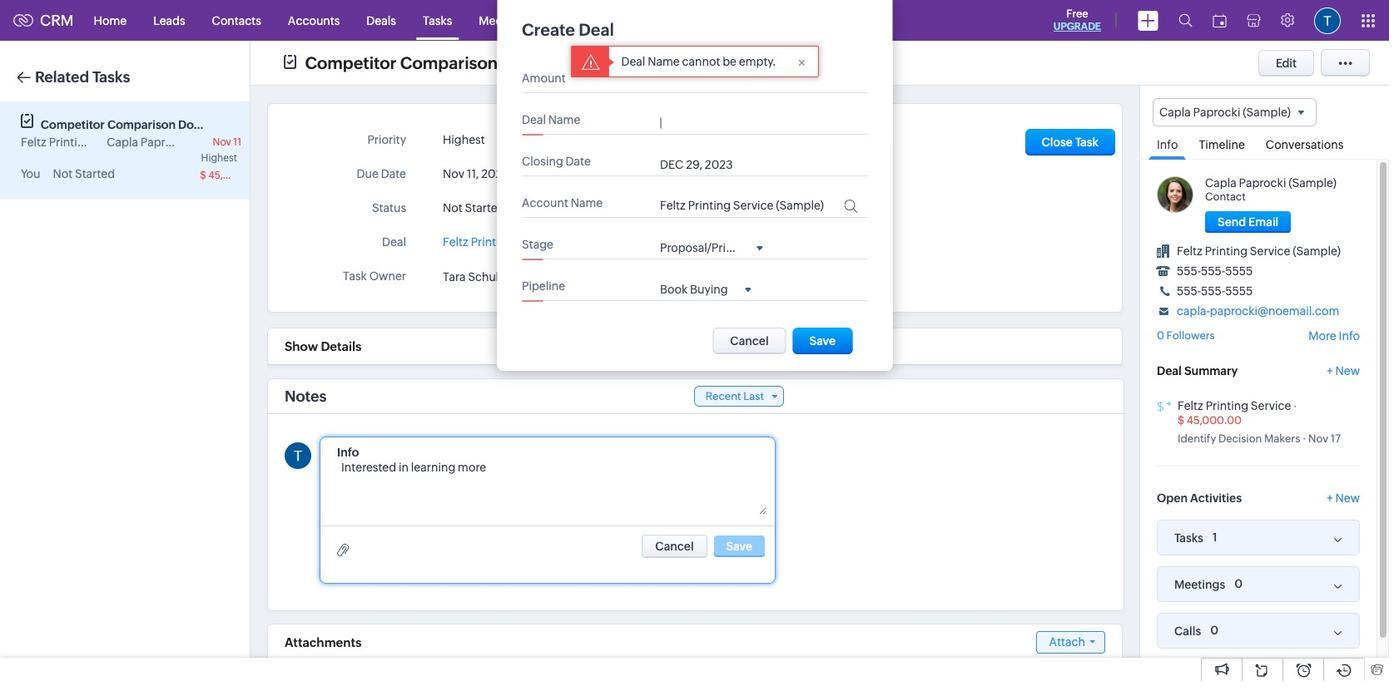 Task type: vqa. For each thing, say whether or not it's contained in the screenshot.
the left Invite your team
no



Task type: locate. For each thing, give the bounding box(es) containing it.
capla up info link
[[1160, 106, 1191, 119]]

2 vertical spatial tasks
[[1175, 532, 1204, 545]]

recent last
[[706, 391, 764, 403]]

2 horizontal spatial 0
[[1235, 578, 1243, 592]]

0 horizontal spatial nov
[[213, 137, 231, 148]]

0 horizontal spatial not started
[[53, 167, 115, 181]]

date for due date
[[381, 167, 406, 181]]

0 vertical spatial paprocki
[[1194, 106, 1241, 119]]

printing inside feltz printing service · $ 45,000.00 identify decision makers · nov 17
[[1206, 399, 1249, 413]]

2 vertical spatial name
[[571, 197, 603, 210]]

name right account
[[571, 197, 603, 210]]

printing
[[49, 136, 92, 149], [471, 236, 514, 249], [1205, 245, 1248, 258], [1206, 399, 1249, 413]]

contact
[[1206, 191, 1246, 203]]

comparison down related tasks
[[107, 118, 176, 132]]

calls
[[556, 14, 582, 27], [1175, 625, 1202, 639]]

1 horizontal spatial date
[[566, 155, 591, 168]]

document up 11
[[178, 118, 237, 132]]

1 555-555-5555 from the top
[[1177, 265, 1253, 278]]

competitor inside the competitor comparison document nov 11
[[41, 118, 105, 132]]

more info
[[1309, 330, 1361, 343]]

not
[[53, 167, 73, 181], [443, 202, 463, 215]]

deal down reports link
[[621, 55, 646, 68]]

· up makers
[[1294, 400, 1298, 413]]

feltz inside feltz printing service · $ 45,000.00 identify decision makers · nov 17
[[1178, 399, 1204, 413]]

tasks left 1
[[1175, 532, 1204, 545]]

nov left 17
[[1309, 433, 1329, 446]]

+ new
[[1328, 364, 1361, 378], [1328, 492, 1361, 506]]

1 horizontal spatial meetings
[[1175, 579, 1226, 592]]

1 vertical spatial calls
[[1175, 625, 1202, 639]]

capla down related tasks
[[107, 136, 138, 149]]

(sample) up the paprocki@noemail.com
[[1293, 245, 1341, 258]]

0 vertical spatial $
[[200, 170, 206, 182]]

1 horizontal spatial comparison
[[400, 53, 498, 72]]

buying
[[690, 283, 728, 296]]

paprocki up timeline link in the right of the page
[[1194, 106, 1241, 119]]

owner
[[369, 270, 406, 283]]

started down the nov 11, 2023
[[465, 202, 505, 215]]

1 horizontal spatial started
[[465, 202, 505, 215]]

$
[[200, 170, 206, 182], [1178, 414, 1185, 427]]

competitor for competitor comparison document
[[305, 53, 397, 72]]

nov left 11
[[213, 137, 231, 148]]

printing up decision
[[1206, 399, 1249, 413]]

service inside feltz printing service · $ 45,000.00 identify decision makers · nov 17
[[1251, 399, 1292, 413]]

tasks right the related
[[92, 68, 130, 86]]

0 horizontal spatial calls
[[556, 14, 582, 27]]

date
[[566, 155, 591, 168], [381, 167, 406, 181]]

service down related tasks
[[94, 136, 134, 149]]

quote
[[742, 241, 776, 255]]

(sample) inside field
[[1243, 106, 1291, 119]]

feltz
[[21, 136, 46, 149], [443, 236, 469, 249], [1177, 245, 1203, 258], [1178, 399, 1204, 413]]

paprocki
[[1194, 106, 1241, 119], [141, 136, 188, 149], [1240, 177, 1287, 190]]

0 horizontal spatial highest
[[201, 152, 237, 164]]

0 vertical spatial competitor
[[305, 53, 397, 72]]

leads
[[153, 14, 185, 27]]

1 vertical spatial info
[[1339, 330, 1361, 343]]

show details
[[285, 340, 362, 354]]

home link
[[80, 0, 140, 40]]

0 vertical spatial 45,000.00
[[208, 170, 259, 182]]

meetings link
[[466, 0, 543, 40]]

close task
[[1042, 136, 1099, 149]]

meetings left the calls link in the top left of the page
[[479, 14, 529, 27]]

competitor down related tasks
[[41, 118, 105, 132]]

1 vertical spatial 0
[[1235, 578, 1243, 592]]

capla up contact
[[1206, 177, 1237, 190]]

meetings
[[479, 14, 529, 27], [1175, 579, 1226, 592]]

0 vertical spatial 555-555-5555
[[1177, 265, 1253, 278]]

paprocki left 11
[[141, 136, 188, 149]]

0 horizontal spatial feltz printing service link
[[443, 231, 557, 249]]

document for competitor comparison document nov 11
[[178, 118, 237, 132]]

45,000.00 inside feltz printing service · $ 45,000.00 identify decision makers · nov 17
[[1187, 414, 1242, 427]]

2023
[[481, 167, 509, 181]]

be
[[723, 55, 737, 68]]

capla inside field
[[1160, 106, 1191, 119]]

feltz printing service up schultz on the top
[[443, 236, 557, 249]]

highest up the $ 45,000.00
[[201, 152, 237, 164]]

1 vertical spatial feltz printing service link
[[1178, 399, 1292, 413]]

0 vertical spatial not started
[[53, 167, 115, 181]]

1 horizontal spatial not started
[[443, 202, 505, 215]]

0 vertical spatial feltz printing service
[[21, 136, 134, 149]]

0 horizontal spatial feltz printing service
[[21, 136, 134, 149]]

started for status
[[465, 202, 505, 215]]

0 vertical spatial comparison
[[400, 53, 498, 72]]

not started right you
[[53, 167, 115, 181]]

calendar image
[[1213, 14, 1227, 27]]

1 vertical spatial competitor
[[41, 118, 105, 132]]

nov left 11,
[[443, 167, 465, 181]]

deal for deal summary
[[1157, 364, 1182, 378]]

meetings down 1
[[1175, 579, 1226, 592]]

1 horizontal spatial calls
[[1175, 625, 1202, 639]]

started
[[75, 167, 115, 181], [465, 202, 505, 215]]

attachments
[[285, 636, 362, 650]]

capla paprocki (sample) up timeline link in the right of the page
[[1160, 106, 1291, 119]]

feltz printing service link up decision
[[1178, 399, 1292, 413]]

due date
[[357, 167, 406, 181]]

1 new from the top
[[1336, 364, 1361, 378]]

attach
[[1050, 636, 1086, 649]]

nov inside feltz printing service · $ 45,000.00 identify decision makers · nov 17
[[1309, 433, 1329, 446]]

1 horizontal spatial document
[[502, 53, 585, 72]]

0 horizontal spatial document
[[178, 118, 237, 132]]

0 horizontal spatial meetings
[[479, 14, 529, 27]]

45,000.00 down 11
[[208, 170, 259, 182]]

name up closing date
[[549, 113, 581, 127]]

None text field
[[660, 75, 843, 88], [660, 117, 843, 130], [660, 199, 843, 212], [660, 75, 843, 88], [660, 117, 843, 130], [660, 199, 843, 212]]

not for you
[[53, 167, 73, 181]]

1 horizontal spatial not
[[443, 202, 463, 215]]

2 vertical spatial capla
[[1206, 177, 1237, 190]]

1 horizontal spatial competitor
[[305, 53, 397, 72]]

(sample) up conversations link on the top right
[[1243, 106, 1291, 119]]

close task link
[[1025, 129, 1116, 156]]

5555 down "feltz printing service (sample)" link
[[1226, 265, 1253, 278]]

comparison
[[400, 53, 498, 72], [107, 118, 176, 132]]

0 vertical spatial capla
[[1160, 106, 1191, 119]]

started down the competitor comparison document nov 11
[[75, 167, 115, 181]]

2 vertical spatial paprocki
[[1240, 177, 1287, 190]]

1 vertical spatial capla paprocki (sample)
[[107, 136, 238, 149]]

1 horizontal spatial task
[[1076, 136, 1099, 149]]

1 vertical spatial 5555
[[1226, 285, 1253, 298]]

deal name cannot be empty.
[[621, 55, 777, 68]]

deal up closing
[[522, 113, 546, 127]]

·
[[1294, 400, 1298, 413], [1303, 433, 1307, 446]]

0 vertical spatial not
[[53, 167, 73, 181]]

$ inside feltz printing service · $ 45,000.00 identify decision makers · nov 17
[[1178, 414, 1185, 427]]

0 vertical spatial new
[[1336, 364, 1361, 378]]

1 horizontal spatial feltz printing service link
[[1178, 399, 1292, 413]]

0 horizontal spatial started
[[75, 167, 115, 181]]

None submit
[[793, 328, 853, 355]]

date right closing
[[566, 155, 591, 168]]

cannot
[[682, 55, 721, 68]]

1
[[1213, 532, 1218, 545]]

1 vertical spatial + new
[[1328, 492, 1361, 506]]

edit button
[[1259, 50, 1315, 76]]

not started down 11,
[[443, 202, 505, 215]]

0 horizontal spatial date
[[381, 167, 406, 181]]

profile element
[[1305, 0, 1351, 40]]

1 vertical spatial nov
[[443, 167, 465, 181]]

comparison down tasks link
[[400, 53, 498, 72]]

deals link
[[353, 0, 410, 40]]

new down more info link
[[1336, 364, 1361, 378]]

feltz printing service · $ 45,000.00 identify decision makers · nov 17
[[1178, 399, 1341, 446]]

0 horizontal spatial task
[[343, 270, 367, 283]]

comparison inside the competitor comparison document nov 11
[[107, 118, 176, 132]]

1 + new from the top
[[1328, 364, 1361, 378]]

5555 up the 'capla-paprocki@noemail.com'
[[1226, 285, 1253, 298]]

+ new down more info link
[[1328, 364, 1361, 378]]

new down 17
[[1336, 492, 1361, 506]]

free
[[1067, 7, 1089, 20]]

555-555-5555
[[1177, 265, 1253, 278], [1177, 285, 1253, 298]]

1 vertical spatial not
[[443, 202, 463, 215]]

feltz printing service link up schultz on the top
[[443, 231, 557, 249]]

printing down contact
[[1205, 245, 1248, 258]]

1 horizontal spatial ·
[[1303, 433, 1307, 446]]

capla-
[[1177, 305, 1211, 318]]

1 horizontal spatial $
[[1178, 414, 1185, 427]]

+
[[1328, 364, 1334, 378], [1328, 492, 1334, 506]]

competitor
[[305, 53, 397, 72], [41, 118, 105, 132]]

feltz up capla-
[[1177, 245, 1203, 258]]

document inside the competitor comparison document nov 11
[[178, 118, 237, 132]]

capla paprocki (sample)
[[1160, 106, 1291, 119], [107, 136, 238, 149]]

document for competitor comparison document
[[502, 53, 585, 72]]

0 horizontal spatial capla paprocki (sample)
[[107, 136, 238, 149]]

1 vertical spatial not started
[[443, 202, 505, 215]]

0 vertical spatial highest
[[443, 133, 485, 147]]

name left cannot
[[648, 55, 680, 68]]

schultz
[[468, 271, 509, 284]]

(sample) down conversations
[[1289, 177, 1337, 190]]

1 vertical spatial ·
[[1303, 433, 1307, 446]]

0 vertical spatial started
[[75, 167, 115, 181]]

deal down the 0 followers
[[1157, 364, 1182, 378]]

paprocki up contact
[[1240, 177, 1287, 190]]

0 for meetings
[[1235, 578, 1243, 592]]

account name
[[522, 197, 603, 210]]

info right more
[[1339, 330, 1361, 343]]

not right you
[[53, 167, 73, 181]]

1 vertical spatial capla
[[107, 136, 138, 149]]

1 vertical spatial name
[[549, 113, 581, 127]]

contacts link
[[199, 0, 275, 40]]

task left owner
[[343, 270, 367, 283]]

0
[[1157, 330, 1165, 342], [1235, 578, 1243, 592], [1211, 625, 1219, 638]]

edit
[[1276, 56, 1297, 70]]

search element
[[1169, 0, 1203, 41]]

task right close
[[1076, 136, 1099, 149]]

document down create
[[502, 53, 585, 72]]

closing
[[522, 155, 564, 168]]

info left timeline on the top right of page
[[1157, 138, 1179, 152]]

closing date
[[522, 155, 591, 168]]

1 vertical spatial $
[[1178, 414, 1185, 427]]

not down the nov 11, 2023
[[443, 202, 463, 215]]

1 vertical spatial task
[[343, 270, 367, 283]]

tasks
[[423, 14, 452, 27], [92, 68, 130, 86], [1175, 532, 1204, 545]]

0 vertical spatial + new
[[1328, 364, 1361, 378]]

name
[[648, 55, 680, 68], [549, 113, 581, 127], [571, 197, 603, 210]]

0 vertical spatial nov
[[213, 137, 231, 148]]

0 vertical spatial meetings
[[479, 14, 529, 27]]

0 vertical spatial 0
[[1157, 330, 1165, 342]]

due
[[357, 167, 379, 181]]

0 horizontal spatial not
[[53, 167, 73, 181]]

not started for status
[[443, 202, 505, 215]]

competitor down the deals
[[305, 53, 397, 72]]

capla paprocki (sample) up the $ 45,000.00
[[107, 136, 238, 149]]

1 vertical spatial comparison
[[107, 118, 176, 132]]

None button
[[1206, 212, 1292, 233], [713, 328, 787, 355], [642, 535, 707, 559], [1206, 212, 1292, 233], [713, 328, 787, 355], [642, 535, 707, 559]]

0 horizontal spatial info
[[1157, 138, 1179, 152]]

document
[[502, 53, 585, 72], [178, 118, 237, 132]]

+ down more info link
[[1328, 364, 1334, 378]]

+ down 17
[[1328, 492, 1334, 506]]

+ new down 17
[[1328, 492, 1361, 506]]

highest up 11,
[[443, 133, 485, 147]]

task
[[1076, 136, 1099, 149], [343, 270, 367, 283]]

2 vertical spatial nov
[[1309, 433, 1329, 446]]

proposal/price
[[660, 241, 739, 255]]

2 horizontal spatial nov
[[1309, 433, 1329, 446]]

1 vertical spatial document
[[178, 118, 237, 132]]

paprocki inside field
[[1194, 106, 1241, 119]]

0 horizontal spatial 45,000.00
[[208, 170, 259, 182]]

tasks up competitor comparison document
[[423, 14, 452, 27]]

0 vertical spatial task
[[1076, 136, 1099, 149]]

$ up identify
[[1178, 414, 1185, 427]]

crm
[[40, 12, 74, 29]]

feltz up identify
[[1178, 399, 1204, 413]]

book buying
[[660, 283, 728, 296]]

45,000.00
[[208, 170, 259, 182], [1187, 414, 1242, 427]]

service up makers
[[1251, 399, 1292, 413]]

conversations link
[[1258, 127, 1353, 159]]

0 vertical spatial capla paprocki (sample)
[[1160, 106, 1291, 119]]

nov inside the competitor comparison document nov 11
[[213, 137, 231, 148]]

· right makers
[[1303, 433, 1307, 446]]

0 vertical spatial ·
[[1294, 400, 1298, 413]]

0 vertical spatial document
[[502, 53, 585, 72]]

0 vertical spatial +
[[1328, 364, 1334, 378]]

deals
[[367, 14, 396, 27]]

capla-paprocki@noemail.com link
[[1177, 305, 1340, 318]]

decision
[[1219, 433, 1263, 446]]

date right due
[[381, 167, 406, 181]]

feltz printing service up you
[[21, 136, 134, 149]]

1 vertical spatial tasks
[[92, 68, 130, 86]]

new
[[1336, 364, 1361, 378], [1336, 492, 1361, 506]]

comparison for competitor comparison document
[[400, 53, 498, 72]]

show details link
[[285, 340, 362, 354]]

45,000.00 up identify
[[1187, 414, 1242, 427]]

tasks inside tasks link
[[423, 14, 452, 27]]

service down account
[[516, 236, 557, 249]]

feltz up tara
[[443, 236, 469, 249]]

0 vertical spatial name
[[648, 55, 680, 68]]

0 vertical spatial 5555
[[1226, 265, 1253, 278]]

1 vertical spatial started
[[465, 202, 505, 215]]

deal down status
[[382, 236, 406, 249]]

account
[[522, 197, 569, 210]]

$ down the competitor comparison document nov 11
[[200, 170, 206, 182]]

1 vertical spatial 45,000.00
[[1187, 414, 1242, 427]]

0 horizontal spatial competitor
[[41, 118, 105, 132]]

1 horizontal spatial 0
[[1211, 625, 1219, 638]]

0 horizontal spatial comparison
[[107, 118, 176, 132]]

0 horizontal spatial capla
[[107, 136, 138, 149]]

1 vertical spatial meetings
[[1175, 579, 1226, 592]]

1 horizontal spatial tasks
[[423, 14, 452, 27]]

11
[[233, 137, 241, 148]]

highest
[[443, 133, 485, 147], [201, 152, 237, 164]]

2 vertical spatial 0
[[1211, 625, 1219, 638]]

1 horizontal spatial nov
[[443, 167, 465, 181]]



Task type: describe. For each thing, give the bounding box(es) containing it.
contacts
[[212, 14, 261, 27]]

0 horizontal spatial tasks
[[92, 68, 130, 86]]

search image
[[1179, 13, 1193, 27]]

comparison for competitor comparison document nov 11
[[107, 118, 176, 132]]

you
[[21, 167, 40, 181]]

show
[[285, 340, 318, 354]]

recent
[[706, 391, 742, 403]]

paprocki@noemail.com
[[1210, 305, 1340, 318]]

feltz printing service (sample)
[[1177, 245, 1341, 258]]

empty.
[[739, 55, 777, 68]]

0 vertical spatial feltz printing service link
[[443, 231, 557, 249]]

create menu element
[[1128, 0, 1169, 40]]

capla-paprocki@noemail.com
[[1177, 305, 1340, 318]]

summary
[[1185, 364, 1238, 378]]

0 for calls
[[1211, 625, 1219, 638]]

(sample) inside capla paprocki (sample) contact
[[1289, 177, 1337, 190]]

Book Buying field
[[660, 282, 752, 296]]

date for closing date
[[566, 155, 591, 168]]

1 5555 from the top
[[1226, 265, 1253, 278]]

printing down the related
[[49, 136, 92, 149]]

1 vertical spatial paprocki
[[141, 136, 188, 149]]

$ 45,000.00
[[200, 170, 259, 182]]

conversations
[[1266, 138, 1344, 152]]

0 vertical spatial calls
[[556, 14, 582, 27]]

more
[[1309, 330, 1337, 343]]

2 + new from the top
[[1328, 492, 1361, 506]]

reports link
[[596, 0, 665, 40]]

related tasks
[[35, 68, 130, 86]]

1 horizontal spatial feltz printing service
[[443, 236, 557, 249]]

notes
[[285, 388, 327, 406]]

reports
[[609, 14, 651, 27]]

proposal/price quote
[[660, 241, 776, 255]]

0 horizontal spatial 0
[[1157, 330, 1165, 342]]

2 5555 from the top
[[1226, 285, 1253, 298]]

tasks link
[[410, 0, 466, 40]]

deal name
[[522, 113, 581, 127]]

name for deal name
[[549, 113, 581, 127]]

1 vertical spatial highest
[[201, 152, 237, 164]]

deal for deal name
[[522, 113, 546, 127]]

nov 11, 2023
[[443, 167, 509, 181]]

followers
[[1167, 330, 1215, 342]]

not for status
[[443, 202, 463, 215]]

deal for deal name cannot be empty.
[[621, 55, 646, 68]]

2 new from the top
[[1336, 492, 1361, 506]]

more info link
[[1309, 330, 1361, 343]]

upgrade
[[1054, 21, 1102, 32]]

info link
[[1149, 127, 1187, 160]]

activities
[[1191, 492, 1242, 506]]

timeline
[[1199, 138, 1246, 152]]

identify
[[1178, 433, 1217, 446]]

last
[[744, 391, 764, 403]]

2 555-555-5555 from the top
[[1177, 285, 1253, 298]]

attach link
[[1036, 632, 1106, 654]]

related
[[35, 68, 89, 86]]

leads link
[[140, 0, 199, 40]]

status
[[372, 202, 406, 215]]

Proposal/Price Quote field
[[660, 240, 776, 255]]

timeline link
[[1191, 127, 1254, 159]]

Add a title... text field
[[337, 445, 475, 461]]

Add a note text field
[[337, 461, 767, 515]]

capla paprocki (sample) inside field
[[1160, 106, 1291, 119]]

1 + from the top
[[1328, 364, 1334, 378]]

capla inside capla paprocki (sample) contact
[[1206, 177, 1237, 190]]

book
[[660, 283, 688, 296]]

11,
[[467, 167, 479, 181]]

deal summary
[[1157, 364, 1238, 378]]

capla paprocki (sample) contact
[[1206, 177, 1337, 203]]

not started for you
[[53, 167, 115, 181]]

pipeline
[[522, 280, 565, 293]]

home
[[94, 14, 127, 27]]

feltz printing service (sample) link
[[1177, 245, 1341, 258]]

deal right create
[[579, 20, 614, 39]]

calls link
[[543, 0, 596, 40]]

1 horizontal spatial info
[[1339, 330, 1361, 343]]

2 + from the top
[[1328, 492, 1334, 506]]

1 horizontal spatial highest
[[443, 133, 485, 147]]

2 horizontal spatial tasks
[[1175, 532, 1204, 545]]

priority
[[368, 133, 406, 147]]

stage
[[522, 238, 554, 251]]

0 vertical spatial info
[[1157, 138, 1179, 152]]

competitor for competitor comparison document nov 11
[[41, 118, 105, 132]]

+ new link
[[1328, 364, 1361, 386]]

profile image
[[1315, 7, 1341, 34]]

competitor comparison document
[[305, 53, 585, 72]]

details
[[321, 340, 362, 354]]

tara
[[443, 271, 466, 284]]

MMM d, yyyy text field
[[660, 158, 752, 172]]

started for you
[[75, 167, 115, 181]]

Capla Paprocki (Sample) field
[[1153, 98, 1317, 127]]

open activities
[[1157, 492, 1242, 506]]

paprocki inside capla paprocki (sample) contact
[[1240, 177, 1287, 190]]

tara schultz
[[443, 271, 509, 284]]

0 followers
[[1157, 330, 1215, 342]]

name for deal name cannot be empty.
[[648, 55, 680, 68]]

name for account name
[[571, 197, 603, 210]]

printing up schultz on the top
[[471, 236, 514, 249]]

makers
[[1265, 433, 1301, 446]]

capla paprocki (sample) link
[[1206, 177, 1337, 190]]

feltz up you
[[21, 136, 46, 149]]

task owner
[[343, 270, 406, 283]]

amount
[[522, 72, 566, 85]]

17
[[1331, 433, 1341, 446]]

(sample) up the $ 45,000.00
[[190, 136, 238, 149]]

crm link
[[13, 12, 74, 29]]

accounts link
[[275, 0, 353, 40]]

service up the paprocki@noemail.com
[[1251, 245, 1291, 258]]

create deal
[[522, 20, 614, 39]]

competitor comparison document nov 11
[[41, 118, 241, 148]]

create menu image
[[1138, 10, 1159, 30]]

close
[[1042, 136, 1073, 149]]

0 horizontal spatial $
[[200, 170, 206, 182]]

free upgrade
[[1054, 7, 1102, 32]]

0 horizontal spatial ·
[[1294, 400, 1298, 413]]

create
[[522, 20, 575, 39]]

accounts
[[288, 14, 340, 27]]



